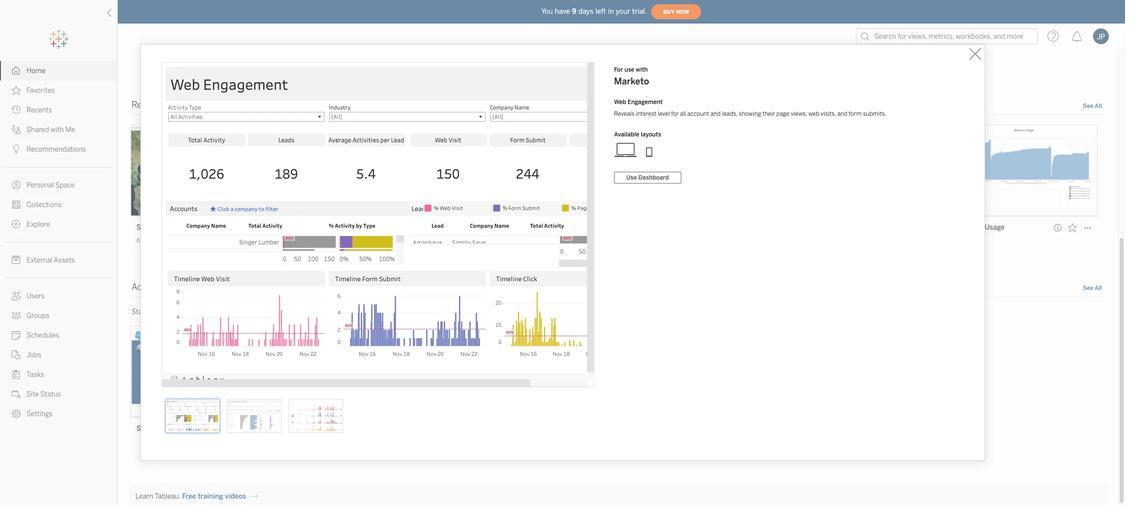 Task type: vqa. For each thing, say whether or not it's contained in the screenshot.
leftmost Vuitton
no



Task type: locate. For each thing, give the bounding box(es) containing it.
1 horizontal spatial 1
[[393, 41, 396, 50]]

0 horizontal spatial recents
[[27, 106, 52, 114]]

1 horizontal spatial actions
[[498, 41, 523, 50]]

collection for james peterson's collection 1
[[359, 41, 392, 50]]

all for recents
[[1095, 103, 1103, 110]]

by text only_f5he34f image inside shared with me link
[[12, 125, 21, 134]]

by text only_f5he34f image
[[12, 66, 21, 75], [12, 86, 21, 95], [12, 390, 21, 399]]

1 see all from the top
[[1084, 103, 1103, 110]]

12 by text only_f5he34f image from the top
[[12, 370, 21, 379]]

recents link
[[0, 100, 117, 120]]

0 vertical spatial use
[[625, 66, 635, 73]]

1 james from the left
[[137, 41, 158, 50]]

days down memory at the right of page
[[962, 237, 974, 244]]

james
[[137, 41, 158, 50], [301, 41, 322, 50]]

1 horizontal spatial with
[[636, 66, 648, 73]]

2 to from the left
[[403, 308, 410, 317]]

by text only_f5he34f image inside home link
[[12, 66, 21, 75]]

by text only_f5he34f image for tasks
[[12, 370, 21, 379]]

in right sign at the bottom of the page
[[271, 308, 277, 317]]

1 by text only_f5he34f image from the top
[[12, 66, 21, 75]]

1 3 from the left
[[465, 237, 468, 244]]

by text only_f5he34f image left the home
[[12, 66, 21, 75]]

workbook.
[[199, 308, 232, 317]]

status
[[40, 390, 61, 399]]

by text only_f5he34f image
[[12, 106, 21, 114], [12, 125, 21, 134], [12, 145, 21, 154], [12, 181, 21, 190], [12, 200, 21, 209], [12, 220, 21, 229], [12, 256, 21, 265], [12, 292, 21, 301], [12, 311, 21, 320], [12, 331, 21, 340], [12, 351, 21, 360], [12, 370, 21, 379], [12, 410, 21, 418]]

0 horizontal spatial 1
[[157, 224, 160, 232]]

space
[[55, 181, 75, 190]]

with left me
[[51, 126, 64, 134]]

0 horizontal spatial jobs
[[27, 351, 41, 360]]

1 vertical spatial users and actions
[[301, 224, 359, 232]]

days for background jobs
[[469, 237, 482, 244]]

1
[[393, 41, 396, 50], [157, 224, 160, 232]]

web engagement reveals interest level for all account and leads, showing their page views, web visits, and form submits.
[[614, 99, 887, 117]]

1 horizontal spatial in
[[608, 7, 614, 15]]

1 horizontal spatial minutes
[[309, 237, 331, 244]]

ago down background
[[483, 237, 493, 244]]

by text only_f5he34f image inside "tasks" link
[[12, 370, 21, 379]]

2 see all from the top
[[1084, 285, 1103, 292]]

by text only_f5he34f image inside users link
[[12, 292, 21, 301]]

1 peterson's from the left
[[159, 41, 193, 50]]

1 vertical spatial marketo
[[301, 425, 328, 433]]

days right '9'
[[579, 7, 594, 15]]

1 ago from the left
[[165, 237, 175, 244]]

buy
[[664, 9, 675, 15]]

schedules
[[27, 332, 59, 340]]

right arrow image
[[250, 493, 258, 501]]

0 horizontal spatial with
[[51, 126, 64, 134]]

1 vertical spatial all
[[1095, 285, 1103, 292]]

by text only_f5he34f image inside favorites link
[[12, 86, 21, 95]]

level
[[658, 111, 670, 117]]

see all for accelerators
[[1084, 285, 1103, 292]]

your
[[616, 7, 631, 15], [287, 308, 301, 317]]

1 vertical spatial jobs
[[27, 351, 41, 360]]

0 vertical spatial see all link
[[1084, 102, 1103, 112]]

4 ago from the left
[[976, 237, 985, 244]]

navigation panel element
[[0, 29, 117, 424]]

by text only_f5he34f image inside the recommendations link
[[12, 145, 21, 154]]

your right sign at the bottom of the page
[[287, 308, 301, 317]]

to
[[279, 308, 285, 317], [403, 308, 410, 317]]

ago for and
[[332, 237, 342, 244]]

3 down memory at the right of page
[[957, 237, 960, 244]]

0 horizontal spatial days
[[469, 237, 482, 244]]

10 by text only_f5he34f image from the top
[[12, 331, 21, 340]]

with right for
[[636, 66, 648, 73]]

by text only_f5he34f image for groups
[[12, 311, 21, 320]]

1 horizontal spatial use
[[625, 66, 635, 73]]

2 horizontal spatial users
[[465, 41, 483, 50]]

2 peterson's from the left
[[323, 41, 357, 50]]

by text only_f5he34f image inside explore link
[[12, 220, 21, 229]]

0 vertical spatial jobs
[[505, 224, 521, 232]]

by text only_f5he34f image for shared with me
[[12, 125, 21, 134]]

recents inside main navigation. press the up and down arrow keys to access links. element
[[27, 106, 52, 114]]

6 by text only_f5he34f image from the top
[[12, 220, 21, 229]]

email performance by campaign image
[[227, 400, 282, 433]]

sample
[[363, 308, 386, 317]]

8 by text only_f5he34f image from the top
[[12, 292, 21, 301]]

by text only_f5he34f image for favorites
[[12, 86, 21, 95]]

1 vertical spatial users
[[301, 224, 319, 232]]

in
[[608, 7, 614, 15], [271, 308, 277, 317]]

0 horizontal spatial 3
[[465, 237, 468, 244]]

use
[[627, 174, 637, 181]]

ago right 23
[[332, 237, 342, 244]]

1 by text only_f5he34f image from the top
[[12, 106, 21, 114]]

by text only_f5he34f image inside schedules link
[[12, 331, 21, 340]]

free
[[182, 493, 196, 501]]

1 minutes from the left
[[141, 237, 163, 244]]

available
[[614, 131, 640, 138]]

3 by text only_f5he34f image from the top
[[12, 145, 21, 154]]

0 horizontal spatial 3 days ago
[[465, 237, 493, 244]]

see all link for recents
[[1084, 102, 1103, 112]]

3 days ago down memory at the right of page
[[957, 237, 985, 244]]

videos
[[225, 493, 246, 501]]

0 vertical spatial users and actions
[[465, 41, 523, 50]]

see all link
[[1084, 102, 1103, 112], [1084, 284, 1103, 294]]

data left source,
[[302, 308, 316, 317]]

by text only_f5he34f image inside settings link
[[12, 410, 21, 418]]

1 horizontal spatial peterson's
[[323, 41, 357, 50]]

0 vertical spatial marketo
[[614, 76, 650, 87]]

in right 'left'
[[608, 7, 614, 15]]

minutes
[[141, 237, 163, 244], [309, 237, 331, 244]]

laptop image
[[614, 142, 638, 158]]

0 horizontal spatial minutes
[[141, 237, 163, 244]]

external assets
[[27, 256, 75, 265]]

use right the or
[[350, 308, 362, 317]]

1 vertical spatial see all link
[[1084, 284, 1103, 294]]

by text only_f5he34f image inside groups link
[[12, 311, 21, 320]]

to right sign at the bottom of the page
[[279, 308, 285, 317]]

3 days ago for background
[[465, 237, 493, 244]]

with
[[636, 66, 648, 73], [51, 126, 64, 134]]

0 horizontal spatial users
[[27, 292, 45, 301]]

available layouts
[[614, 131, 662, 138]]

0 vertical spatial all
[[1095, 103, 1103, 110]]

2 see from the top
[[1084, 285, 1094, 292]]

usage
[[985, 224, 1005, 232]]

0 horizontal spatial use
[[350, 308, 362, 317]]

ago for jobs
[[483, 237, 493, 244]]

0 horizontal spatial in
[[271, 308, 277, 317]]

1 vertical spatial 1
[[157, 224, 160, 232]]

1 horizontal spatial collection
[[359, 41, 392, 50]]

0 vertical spatial with
[[636, 66, 648, 73]]

0 vertical spatial see
[[1084, 103, 1094, 110]]

explore
[[27, 221, 50, 229]]

minutes for users
[[309, 237, 331, 244]]

2 horizontal spatial days
[[962, 237, 974, 244]]

by text only_f5he34f image for site status
[[12, 390, 21, 399]]

1 vertical spatial see all
[[1084, 285, 1103, 292]]

1 all from the top
[[1095, 103, 1103, 110]]

0 horizontal spatial actions
[[334, 224, 359, 232]]

page
[[777, 111, 790, 117]]

3 days ago
[[465, 237, 493, 244], [957, 237, 985, 244]]

have
[[555, 7, 570, 15]]

minutes down sheet 1
[[141, 237, 163, 244]]

peterson's for james peterson's collection 1
[[323, 41, 357, 50]]

ago down the memory usage
[[976, 237, 985, 244]]

3 days ago down background
[[465, 237, 493, 244]]

0 horizontal spatial marketo
[[301, 425, 328, 433]]

use dashboard button
[[614, 172, 682, 184]]

1 collection from the left
[[195, 41, 228, 50]]

phone image
[[638, 142, 662, 158]]

2 3 days ago from the left
[[957, 237, 985, 244]]

see
[[1084, 103, 1094, 110], [1084, 285, 1094, 292]]

7 by text only_f5he34f image from the top
[[12, 256, 21, 265]]

by text only_f5he34f image inside recents link
[[12, 106, 21, 114]]

1 horizontal spatial your
[[616, 7, 631, 15]]

1 vertical spatial your
[[287, 308, 301, 317]]

jobs inside main navigation. press the up and down arrow keys to access links. element
[[27, 351, 41, 360]]

1 horizontal spatial to
[[403, 308, 410, 317]]

1 see from the top
[[1084, 103, 1094, 110]]

1 vertical spatial in
[[271, 308, 277, 317]]

by text only_f5he34f image inside jobs link
[[12, 351, 21, 360]]

peterson's
[[159, 41, 193, 50], [323, 41, 357, 50]]

5 by text only_f5he34f image from the top
[[12, 200, 21, 209]]

2 vertical spatial by text only_f5he34f image
[[12, 390, 21, 399]]

1 3 days ago from the left
[[465, 237, 493, 244]]

ago right 8
[[165, 237, 175, 244]]

2 see all link from the top
[[1084, 284, 1103, 294]]

recents
[[132, 100, 164, 111], [27, 106, 52, 114]]

users
[[465, 41, 483, 50], [301, 224, 319, 232], [27, 292, 45, 301]]

by text only_f5he34f image inside 'collections' link
[[12, 200, 21, 209]]

1 vertical spatial with
[[51, 126, 64, 134]]

you
[[542, 7, 553, 15]]

james peterson's collection 1
[[301, 41, 396, 50]]

jobs up tasks
[[27, 351, 41, 360]]

by text only_f5he34f image inside site status link
[[12, 390, 21, 399]]

users link
[[0, 286, 117, 306]]

days down background
[[469, 237, 482, 244]]

3 down background
[[465, 237, 468, 244]]

data
[[302, 308, 316, 317], [388, 308, 402, 317]]

1 horizontal spatial james
[[301, 41, 322, 50]]

1 horizontal spatial data
[[388, 308, 402, 317]]

0 vertical spatial by text only_f5he34f image
[[12, 66, 21, 75]]

by text only_f5he34f image for external assets
[[12, 256, 21, 265]]

by text only_f5he34f image left site
[[12, 390, 21, 399]]

groups link
[[0, 306, 117, 326]]

form
[[849, 111, 862, 117]]

1 vertical spatial use
[[350, 308, 362, 317]]

0 horizontal spatial james
[[137, 41, 158, 50]]

1 vertical spatial see
[[1084, 285, 1094, 292]]

favorites
[[27, 86, 55, 95]]

2 by text only_f5he34f image from the top
[[12, 125, 21, 134]]

3
[[465, 237, 468, 244], [957, 237, 960, 244]]

2 james from the left
[[301, 41, 322, 50]]

13 by text only_f5he34f image from the top
[[12, 410, 21, 418]]

9 by text only_f5he34f image from the top
[[12, 311, 21, 320]]

sheet
[[137, 224, 156, 232]]

simply
[[234, 308, 255, 317]]

by text only_f5he34f image left favorites at the top
[[12, 86, 21, 95]]

4 by text only_f5he34f image from the top
[[12, 181, 21, 190]]

by text only_f5he34f image for settings
[[12, 410, 21, 418]]

buy now
[[664, 9, 690, 15]]

and
[[485, 41, 497, 50], [711, 111, 721, 117], [838, 111, 848, 117], [321, 224, 333, 232]]

buy now button
[[651, 4, 702, 20]]

layouts
[[641, 131, 662, 138]]

0 horizontal spatial collection
[[195, 41, 228, 50]]

0 vertical spatial actions
[[498, 41, 523, 50]]

1 horizontal spatial jobs
[[505, 224, 521, 232]]

home link
[[0, 61, 117, 81]]

for
[[672, 111, 679, 117]]

explore link
[[0, 215, 117, 234]]

left
[[596, 7, 606, 15]]

2 ago from the left
[[332, 237, 342, 244]]

1 vertical spatial actions
[[334, 224, 359, 232]]

2 all from the top
[[1095, 285, 1103, 292]]

days
[[579, 7, 594, 15], [469, 237, 482, 244], [962, 237, 974, 244]]

shared
[[27, 126, 49, 134]]

memory usage
[[957, 224, 1005, 232]]

marketo
[[614, 76, 650, 87], [301, 425, 328, 433]]

0 horizontal spatial peterson's
[[159, 41, 193, 50]]

3 ago from the left
[[483, 237, 493, 244]]

jobs link
[[0, 345, 117, 365]]

0 horizontal spatial to
[[279, 308, 285, 317]]

email performance overview image
[[289, 400, 343, 433]]

0 vertical spatial 1
[[393, 41, 396, 50]]

2 collection from the left
[[359, 41, 392, 50]]

by text only_f5he34f image inside external assets 'link'
[[12, 256, 21, 265]]

free training videos
[[182, 493, 246, 501]]

sign
[[257, 308, 270, 317]]

james for james peterson's collection 1
[[301, 41, 322, 50]]

8
[[137, 237, 140, 244]]

see all for recents
[[1084, 103, 1103, 110]]

0 vertical spatial see all
[[1084, 103, 1103, 110]]

1 see all link from the top
[[1084, 102, 1103, 112]]

2 minutes from the left
[[309, 237, 331, 244]]

11 by text only_f5he34f image from the top
[[12, 351, 21, 360]]

1 horizontal spatial 3 days ago
[[957, 237, 985, 244]]

2 by text only_f5he34f image from the top
[[12, 86, 21, 95]]

1 vertical spatial by text only_f5he34f image
[[12, 86, 21, 95]]

actions
[[498, 41, 523, 50], [334, 224, 359, 232]]

use right for
[[625, 66, 635, 73]]

0 horizontal spatial data
[[302, 308, 316, 317]]

by text only_f5he34f image for users
[[12, 292, 21, 301]]

minutes right 23
[[309, 237, 331, 244]]

ago
[[165, 237, 175, 244], [332, 237, 342, 244], [483, 237, 493, 244], [976, 237, 985, 244]]

to left get
[[403, 308, 410, 317]]

recommendations
[[27, 145, 86, 154]]

2 3 from the left
[[957, 237, 960, 244]]

groups
[[27, 312, 49, 320]]

by text only_f5he34f image inside personal space link
[[12, 181, 21, 190]]

1 horizontal spatial 3
[[957, 237, 960, 244]]

2 vertical spatial users
[[27, 292, 45, 301]]

jobs right background
[[505, 224, 521, 232]]

see all link for accelerators
[[1084, 284, 1103, 294]]

3 by text only_f5he34f image from the top
[[12, 390, 21, 399]]

your left 'trial.'
[[616, 7, 631, 15]]

data right sample
[[388, 308, 402, 317]]

1 horizontal spatial days
[[579, 7, 594, 15]]



Task type: describe. For each thing, give the bounding box(es) containing it.
collections
[[27, 201, 62, 209]]

users inside main navigation. press the up and down arrow keys to access links. element
[[27, 292, 45, 301]]

site status link
[[0, 385, 117, 404]]

site status
[[27, 390, 61, 399]]

see for recents
[[1084, 103, 1094, 110]]

pre-
[[171, 308, 184, 317]]

tableau.
[[155, 493, 181, 501]]

by text only_f5he34f image for personal space
[[12, 181, 21, 190]]

by text only_f5he34f image for home
[[12, 66, 21, 75]]

showing
[[739, 111, 762, 117]]

background jobs
[[465, 224, 521, 232]]

settings
[[27, 410, 53, 418]]

tasks link
[[0, 365, 117, 385]]

settings link
[[0, 404, 117, 424]]

8 minutes ago
[[137, 237, 175, 244]]

for use with marketo
[[614, 66, 650, 87]]

9
[[572, 7, 577, 15]]

0 vertical spatial in
[[608, 7, 614, 15]]

by text only_f5he34f image for jobs
[[12, 351, 21, 360]]

0 horizontal spatial users and actions
[[301, 224, 359, 232]]

with inside for use with marketo
[[636, 66, 648, 73]]

training
[[198, 493, 223, 501]]

1 horizontal spatial recents
[[132, 100, 164, 111]]

3 days ago for memory
[[957, 237, 985, 244]]

all for accelerators
[[1095, 285, 1103, 292]]

sheet 1
[[137, 224, 160, 232]]

get
[[411, 308, 421, 317]]

peterson's for james peterson's collection
[[159, 41, 193, 50]]

built
[[184, 308, 198, 317]]

memory
[[957, 224, 984, 232]]

by text only_f5he34f image for schedules
[[12, 331, 21, 340]]

submits.
[[864, 111, 887, 117]]

assets
[[54, 256, 75, 265]]

see for accelerators
[[1084, 285, 1094, 292]]

started.
[[423, 308, 447, 317]]

1 horizontal spatial users and actions
[[465, 41, 523, 50]]

leads,
[[722, 111, 738, 117]]

schedules link
[[0, 326, 117, 345]]

reveals
[[614, 111, 635, 117]]

site
[[27, 390, 39, 399]]

collection for james peterson's collection
[[195, 41, 228, 50]]

interest
[[636, 111, 657, 117]]

personal
[[27, 181, 54, 190]]

3 for memory usage
[[957, 237, 960, 244]]

dashboard
[[639, 174, 669, 181]]

free training videos link
[[182, 493, 258, 501]]

0 vertical spatial users
[[465, 41, 483, 50]]

personal space link
[[0, 175, 117, 195]]

all
[[680, 111, 687, 117]]

ago for usage
[[976, 237, 985, 244]]

23
[[301, 237, 308, 244]]

account
[[688, 111, 710, 117]]

or
[[342, 308, 349, 317]]

a
[[166, 308, 170, 317]]

external assets link
[[0, 251, 117, 270]]

1 data from the left
[[302, 308, 316, 317]]

minutes for sheet
[[141, 237, 163, 244]]

learn
[[136, 493, 153, 501]]

main navigation. press the up and down arrow keys to access links. element
[[0, 61, 117, 424]]

ago for 1
[[165, 237, 175, 244]]

shared with me
[[27, 126, 75, 134]]

web engagement image
[[165, 400, 220, 433]]

1 to from the left
[[279, 308, 285, 317]]

james for james peterson's collection
[[137, 41, 158, 50]]

their
[[763, 111, 776, 117]]

accelerators
[[132, 282, 183, 293]]

by text only_f5he34f image for explore
[[12, 220, 21, 229]]

use dashboard
[[627, 174, 669, 181]]

salesforce
[[137, 425, 170, 433]]

engagement
[[628, 99, 663, 106]]

by text only_f5he34f image for recommendations
[[12, 145, 21, 154]]

recommendations link
[[0, 139, 117, 159]]

shared with me link
[[0, 120, 117, 139]]

2 data from the left
[[388, 308, 402, 317]]

23 minutes ago
[[301, 237, 342, 244]]

you have 9 days left in your trial.
[[542, 7, 647, 15]]

0 horizontal spatial your
[[287, 308, 301, 317]]

visits,
[[821, 111, 837, 117]]

home
[[27, 67, 46, 75]]

by text only_f5he34f image for collections
[[12, 200, 21, 209]]

for
[[614, 66, 623, 73]]

james peterson's collection
[[137, 41, 228, 50]]

from
[[149, 308, 164, 317]]

trial.
[[633, 7, 647, 15]]

by text only_f5he34f image for recents
[[12, 106, 21, 114]]

collections link
[[0, 195, 117, 215]]

3 for background jobs
[[465, 237, 468, 244]]

1 horizontal spatial marketo
[[614, 76, 650, 87]]

1 horizontal spatial users
[[301, 224, 319, 232]]

views,
[[791, 111, 808, 117]]

favorites link
[[0, 81, 117, 100]]

me
[[65, 126, 75, 134]]

personal space
[[27, 181, 75, 190]]

with inside main navigation. press the up and down arrow keys to access links. element
[[51, 126, 64, 134]]

0 vertical spatial your
[[616, 7, 631, 15]]

use inside for use with marketo
[[625, 66, 635, 73]]

days for memory usage
[[962, 237, 974, 244]]

external
[[27, 256, 52, 265]]

learn tableau.
[[136, 493, 181, 501]]

web
[[809, 111, 820, 117]]

start
[[132, 308, 148, 317]]

start from a pre-built workbook. simply sign in to your data source, or use sample data to get started.
[[132, 308, 447, 317]]

tasks
[[27, 371, 44, 379]]



